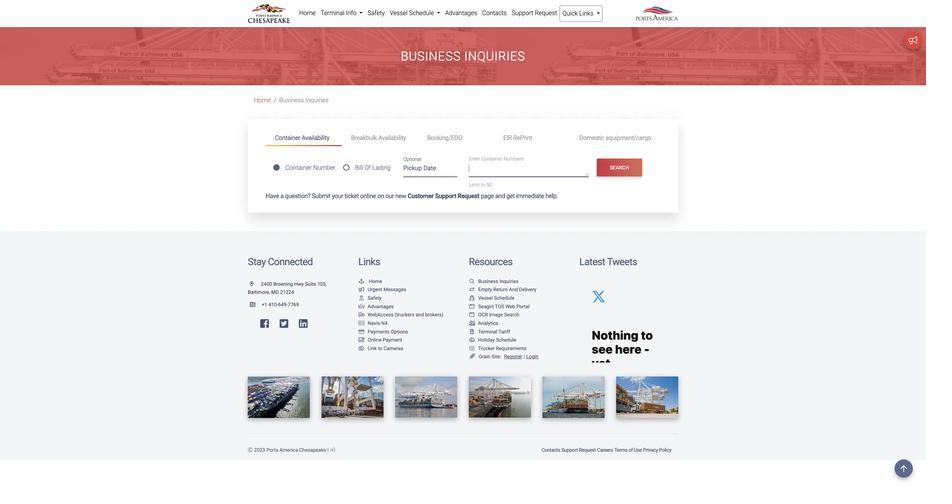 Task type: vqa. For each thing, say whether or not it's contained in the screenshot.
Productivity Image
no



Task type: locate. For each thing, give the bounding box(es) containing it.
use
[[634, 447, 642, 453]]

| left sign in image
[[328, 447, 329, 453]]

1 vertical spatial contacts link
[[541, 443, 561, 457]]

and
[[509, 287, 518, 293]]

request left careers
[[579, 447, 596, 453]]

contacts
[[483, 9, 507, 17], [542, 447, 561, 453]]

booking/edo
[[428, 134, 463, 142]]

1 vertical spatial business inquiries
[[279, 97, 329, 104]]

ocr image search
[[479, 312, 520, 318]]

domestic
[[580, 134, 605, 142]]

0 horizontal spatial |
[[328, 447, 329, 453]]

1 horizontal spatial business
[[401, 49, 461, 64]]

1 vertical spatial support request link
[[561, 443, 597, 457]]

copyright image
[[248, 448, 253, 453]]

safety right info
[[368, 9, 385, 17]]

baltimore,
[[248, 290, 270, 296]]

payments options link
[[359, 329, 408, 335]]

1 horizontal spatial home
[[299, 9, 316, 17]]

1 horizontal spatial home link
[[297, 5, 318, 21]]

container number
[[286, 164, 336, 172]]

register
[[505, 354, 523, 360]]

0 vertical spatial contacts link
[[480, 5, 510, 21]]

2 vertical spatial business
[[479, 279, 499, 284]]

request
[[535, 9, 558, 17], [458, 193, 480, 200], [579, 447, 596, 453]]

latest
[[580, 256, 606, 268]]

payments options
[[368, 329, 408, 335]]

0 vertical spatial safety link
[[365, 5, 388, 21]]

credit card image
[[359, 330, 365, 335]]

safety down urgent
[[368, 295, 382, 301]]

availability
[[302, 134, 330, 142], [379, 134, 406, 142]]

links up anchor image
[[359, 256, 380, 268]]

0 vertical spatial request
[[535, 9, 558, 17]]

1 vertical spatial contacts
[[542, 447, 561, 453]]

0 horizontal spatial terminal
[[321, 9, 345, 17]]

availability for container availability
[[302, 134, 330, 142]]

1 safety from the top
[[368, 9, 385, 17]]

1 vertical spatial and
[[416, 312, 424, 318]]

search down domestic equipment/cargo link
[[610, 165, 630, 171]]

business
[[401, 49, 461, 64], [279, 97, 304, 104], [479, 279, 499, 284]]

2 vertical spatial container
[[286, 164, 312, 172]]

sign in image
[[330, 448, 335, 453]]

request left 'quick'
[[535, 9, 558, 17]]

0 horizontal spatial advantages link
[[359, 304, 394, 310]]

online payment link
[[359, 337, 403, 343]]

1 horizontal spatial support request link
[[561, 443, 597, 457]]

careers link
[[597, 443, 614, 457]]

0 vertical spatial advantages link
[[443, 5, 480, 21]]

availability for breakbulk availability
[[379, 134, 406, 142]]

0 horizontal spatial search
[[505, 312, 520, 318]]

0 vertical spatial container
[[275, 134, 301, 142]]

to left 50
[[481, 182, 486, 188]]

2 horizontal spatial home link
[[359, 279, 383, 284]]

advantages
[[445, 9, 478, 17], [368, 304, 394, 310]]

and
[[496, 193, 506, 200], [416, 312, 424, 318]]

webaccess (truckers and brokers) link
[[359, 312, 444, 318]]

0 vertical spatial support request link
[[510, 5, 560, 21]]

map marker alt image
[[250, 282, 260, 287]]

business inquiries
[[401, 49, 526, 64], [279, 97, 329, 104], [479, 279, 519, 284]]

safety link right info
[[365, 5, 388, 21]]

1 vertical spatial advantages link
[[359, 304, 394, 310]]

2 vertical spatial home link
[[359, 279, 383, 284]]

0 vertical spatial safety
[[368, 9, 385, 17]]

phone office image
[[250, 303, 262, 308]]

analytics
[[479, 321, 499, 326]]

advantages link
[[443, 5, 480, 21], [359, 304, 394, 310]]

1 vertical spatial business
[[279, 97, 304, 104]]

search inside button
[[610, 165, 630, 171]]

0 horizontal spatial home link
[[254, 97, 271, 104]]

contacts for contacts support request careers terms of use privacy policy
[[542, 447, 561, 453]]

terminal down analytics
[[479, 329, 498, 335]]

0 horizontal spatial vessel schedule
[[390, 9, 436, 17]]

eir
[[504, 134, 512, 142]]

bells image
[[469, 338, 475, 343]]

quick links
[[563, 10, 596, 17]]

and left get at right
[[496, 193, 506, 200]]

0 horizontal spatial contacts
[[483, 9, 507, 17]]

0 horizontal spatial and
[[416, 312, 424, 318]]

home link
[[297, 5, 318, 21], [254, 97, 271, 104], [359, 279, 383, 284]]

+1 410-649-7769 link
[[248, 302, 299, 308]]

1 horizontal spatial vessel schedule
[[479, 295, 515, 301]]

search button
[[597, 159, 643, 177]]

0 vertical spatial schedule
[[409, 9, 434, 17]]

link to cameras link
[[359, 346, 404, 352]]

to
[[481, 182, 486, 188], [378, 346, 383, 352]]

1 vertical spatial home link
[[254, 97, 271, 104]]

anchor image
[[359, 279, 365, 284]]

support request link left 'quick'
[[510, 5, 560, 21]]

1 horizontal spatial availability
[[379, 134, 406, 142]]

to right link
[[378, 346, 383, 352]]

md
[[272, 290, 279, 296]]

container left number
[[286, 164, 312, 172]]

support request link left careers
[[561, 443, 597, 457]]

container right enter
[[482, 156, 503, 162]]

customer
[[408, 193, 434, 200]]

2 horizontal spatial business
[[479, 279, 499, 284]]

business inquiries link
[[469, 279, 519, 284]]

question?
[[285, 193, 311, 200]]

availability up container number
[[302, 134, 330, 142]]

safety link down urgent
[[359, 295, 382, 301]]

1 vertical spatial request
[[458, 193, 480, 200]]

portal
[[517, 304, 530, 310]]

home
[[299, 9, 316, 17], [254, 97, 271, 104], [369, 279, 383, 284]]

1 vertical spatial schedule
[[494, 295, 515, 301]]

privacy
[[644, 447, 659, 453]]

delivery
[[519, 287, 537, 293]]

resources
[[469, 256, 513, 268]]

terminal info link
[[318, 5, 365, 21]]

1 vertical spatial container
[[482, 156, 503, 162]]

support request
[[512, 9, 558, 17]]

0 vertical spatial to
[[481, 182, 486, 188]]

breakbulk
[[351, 134, 377, 142]]

0 vertical spatial advantages
[[445, 9, 478, 17]]

stay
[[248, 256, 266, 268]]

2 horizontal spatial support
[[562, 447, 578, 453]]

tariff
[[499, 329, 511, 335]]

0 horizontal spatial support
[[435, 193, 457, 200]]

terms of use link
[[614, 443, 643, 457]]

truck container image
[[359, 313, 365, 318]]

vessel schedule
[[390, 9, 436, 17], [479, 295, 515, 301]]

0 vertical spatial home link
[[297, 5, 318, 21]]

have
[[266, 193, 279, 200]]

wheat image
[[469, 354, 476, 360]]

1 vertical spatial home
[[254, 97, 271, 104]]

1 availability from the left
[[302, 134, 330, 142]]

terminal left info
[[321, 9, 345, 17]]

contacts for contacts
[[483, 9, 507, 17]]

1 horizontal spatial and
[[496, 193, 506, 200]]

0 vertical spatial business
[[401, 49, 461, 64]]

0 vertical spatial links
[[580, 10, 594, 17]]

request down the limit at the right of the page
[[458, 193, 480, 200]]

1 horizontal spatial links
[[580, 10, 594, 17]]

1 vertical spatial terminal
[[479, 329, 498, 335]]

image
[[490, 312, 503, 318]]

container up container number
[[275, 134, 301, 142]]

1 vertical spatial vessel
[[479, 295, 493, 301]]

1 vertical spatial vessel schedule link
[[469, 295, 515, 301]]

0 vertical spatial terminal
[[321, 9, 345, 17]]

1 horizontal spatial contacts
[[542, 447, 561, 453]]

links
[[580, 10, 594, 17], [359, 256, 380, 268]]

|
[[524, 354, 525, 360], [328, 447, 329, 453]]

0 horizontal spatial support request link
[[510, 5, 560, 21]]

0 horizontal spatial vessel
[[390, 9, 408, 17]]

vessel
[[390, 9, 408, 17], [479, 295, 493, 301]]

1 vertical spatial links
[[359, 256, 380, 268]]

1 horizontal spatial terminal
[[479, 329, 498, 335]]

2 vertical spatial home
[[369, 279, 383, 284]]

safety link for terminal info link
[[365, 5, 388, 21]]

ocr image search link
[[469, 312, 520, 318]]

+1
[[262, 302, 267, 308]]

webaccess
[[368, 312, 394, 318]]

2 availability from the left
[[379, 134, 406, 142]]

Optional text field
[[404, 162, 458, 177]]

0 vertical spatial vessel schedule link
[[388, 5, 443, 21]]

submit
[[312, 193, 331, 200]]

availability right breakbulk
[[379, 134, 406, 142]]

terminal tariff
[[479, 329, 511, 335]]

0 vertical spatial search
[[610, 165, 630, 171]]

1 horizontal spatial contacts link
[[541, 443, 561, 457]]

1 horizontal spatial to
[[481, 182, 486, 188]]

1 horizontal spatial search
[[610, 165, 630, 171]]

search down web
[[505, 312, 520, 318]]

0 vertical spatial and
[[496, 193, 506, 200]]

links right 'quick'
[[580, 10, 594, 17]]

contacts support request careers terms of use privacy policy
[[542, 447, 672, 453]]

hand receiving image
[[359, 305, 365, 310]]

| left login link
[[524, 354, 525, 360]]

0 horizontal spatial business
[[279, 97, 304, 104]]

0 horizontal spatial availability
[[302, 134, 330, 142]]

1 vertical spatial safety
[[368, 295, 382, 301]]

1 horizontal spatial support
[[512, 9, 534, 17]]

schedule for right vessel schedule link
[[494, 295, 515, 301]]

chesapeake
[[299, 447, 327, 453]]

1 vertical spatial advantages
[[368, 304, 394, 310]]

domestic equipment/cargo
[[580, 134, 652, 142]]

info
[[346, 9, 357, 17]]

ocr
[[479, 312, 488, 318]]

twitter square image
[[280, 319, 289, 329]]

bullhorn image
[[359, 288, 365, 293]]

2 vertical spatial schedule
[[496, 337, 517, 343]]

register link
[[503, 354, 523, 360]]

2 vertical spatial request
[[579, 447, 596, 453]]

0 horizontal spatial home
[[254, 97, 271, 104]]

home link for terminal info link
[[297, 5, 318, 21]]

1 horizontal spatial |
[[524, 354, 525, 360]]

0 vertical spatial inquiries
[[465, 49, 526, 64]]

exchange image
[[469, 288, 475, 293]]

page
[[481, 193, 494, 200]]

suite
[[305, 281, 316, 287]]

eir reprint
[[504, 134, 533, 142]]

105,
[[318, 281, 327, 287]]

2 safety from the top
[[368, 295, 382, 301]]

and left the brokers)
[[416, 312, 424, 318]]

0 vertical spatial contacts
[[483, 9, 507, 17]]

grain site: register | login
[[479, 354, 539, 360]]

1 vertical spatial safety link
[[359, 295, 382, 301]]

0 horizontal spatial request
[[458, 193, 480, 200]]

facebook square image
[[260, 319, 269, 329]]

1 vertical spatial to
[[378, 346, 383, 352]]

0 horizontal spatial to
[[378, 346, 383, 352]]

support request link
[[510, 5, 560, 21], [561, 443, 597, 457]]

requirements
[[496, 346, 527, 352]]

1 vertical spatial inquiries
[[306, 97, 329, 104]]



Task type: describe. For each thing, give the bounding box(es) containing it.
seagirt tos web portal
[[479, 304, 530, 310]]

analytics image
[[469, 321, 475, 326]]

new
[[396, 193, 407, 200]]

21224
[[280, 290, 294, 296]]

go to top image
[[895, 460, 914, 478]]

(truckers
[[395, 312, 415, 318]]

0 horizontal spatial vessel schedule link
[[388, 5, 443, 21]]

Enter Container Numbers text field
[[469, 164, 589, 177]]

linkedin image
[[299, 319, 308, 329]]

hwy
[[294, 281, 304, 287]]

0 horizontal spatial contacts link
[[480, 5, 510, 21]]

options
[[391, 329, 408, 335]]

1 vertical spatial vessel schedule
[[479, 295, 515, 301]]

grain
[[479, 354, 491, 360]]

customer support request link
[[408, 193, 480, 200]]

your
[[332, 193, 343, 200]]

0 vertical spatial vessel
[[390, 9, 408, 17]]

our
[[386, 193, 394, 200]]

1 horizontal spatial vessel
[[479, 295, 493, 301]]

+1 410-649-7769
[[262, 302, 299, 308]]

1 horizontal spatial vessel schedule link
[[469, 295, 515, 301]]

container for container availability
[[275, 134, 301, 142]]

america
[[280, 447, 298, 453]]

enter
[[469, 156, 481, 162]]

domestic equipment/cargo link
[[571, 131, 661, 145]]

quick links link
[[560, 5, 603, 22]]

n4
[[382, 321, 388, 326]]

holiday schedule link
[[469, 337, 517, 343]]

2 vertical spatial business inquiries
[[479, 279, 519, 284]]

broening
[[274, 281, 293, 287]]

home link for urgent messages link on the bottom of the page
[[359, 279, 383, 284]]

container storage image
[[359, 321, 365, 326]]

container for container number
[[286, 164, 312, 172]]

browser image
[[469, 305, 475, 310]]

1 horizontal spatial request
[[535, 9, 558, 17]]

2400
[[261, 281, 272, 287]]

credit card front image
[[359, 338, 365, 343]]

0 horizontal spatial links
[[359, 256, 380, 268]]

limit
[[469, 182, 480, 188]]

connected
[[268, 256, 313, 268]]

navis
[[368, 321, 380, 326]]

50
[[487, 182, 492, 188]]

tos
[[495, 304, 505, 310]]

1 vertical spatial support
[[435, 193, 457, 200]]

limit to 50
[[469, 182, 492, 188]]

seagirt
[[479, 304, 494, 310]]

holiday schedule
[[479, 337, 517, 343]]

schedule for the holiday schedule link
[[496, 337, 517, 343]]

649-
[[278, 302, 288, 308]]

eir reprint link
[[494, 131, 571, 145]]

terms
[[615, 447, 628, 453]]

return
[[494, 287, 508, 293]]

list alt image
[[469, 347, 475, 351]]

lading
[[373, 164, 391, 172]]

to for 50
[[481, 182, 486, 188]]

careers
[[598, 447, 614, 453]]

410-
[[269, 302, 278, 308]]

trucker requirements
[[479, 346, 527, 352]]

navis n4
[[368, 321, 388, 326]]

equipment/cargo
[[606, 134, 652, 142]]

2 horizontal spatial request
[[579, 447, 596, 453]]

web
[[506, 304, 516, 310]]

optional
[[404, 156, 422, 162]]

container availability link
[[266, 131, 342, 146]]

immediate
[[517, 193, 545, 200]]

2023
[[254, 447, 265, 453]]

1 vertical spatial search
[[505, 312, 520, 318]]

get
[[507, 193, 515, 200]]

analytics link
[[469, 321, 499, 326]]

urgent messages link
[[359, 287, 407, 293]]

0 vertical spatial home
[[299, 9, 316, 17]]

1 horizontal spatial advantages link
[[443, 5, 480, 21]]

2400 broening hwy suite 105, baltimore, md 21224
[[248, 281, 327, 296]]

stay connected
[[248, 256, 313, 268]]

bill
[[355, 164, 363, 172]]

terminal for terminal info
[[321, 9, 345, 17]]

payments
[[368, 329, 390, 335]]

number
[[314, 164, 336, 172]]

container availability
[[275, 134, 330, 142]]

trucker requirements link
[[469, 346, 527, 352]]

0 vertical spatial vessel schedule
[[390, 9, 436, 17]]

2 horizontal spatial home
[[369, 279, 383, 284]]

bill of lading
[[355, 164, 391, 172]]

latest tweets
[[580, 256, 638, 268]]

urgent messages
[[368, 287, 407, 293]]

login
[[527, 354, 539, 360]]

privacy policy link
[[643, 443, 673, 457]]

browser image
[[469, 313, 475, 318]]

terminal info
[[321, 9, 358, 17]]

2 vertical spatial support
[[562, 447, 578, 453]]

to for cameras
[[378, 346, 383, 352]]

user hard hat image
[[359, 296, 365, 301]]

0 vertical spatial support
[[512, 9, 534, 17]]

2023 ports america chesapeake |
[[253, 447, 330, 453]]

quick
[[563, 10, 578, 17]]

cameras
[[384, 346, 404, 352]]

search image
[[469, 279, 475, 284]]

link
[[368, 346, 377, 352]]

links inside quick links link
[[580, 10, 594, 17]]

file invoice image
[[469, 330, 475, 335]]

empty
[[479, 287, 493, 293]]

breakbulk availability
[[351, 134, 406, 142]]

booking/edo link
[[418, 131, 494, 145]]

reprint
[[514, 134, 533, 142]]

camera image
[[359, 347, 365, 351]]

0 vertical spatial |
[[524, 354, 525, 360]]

breakbulk availability link
[[342, 131, 418, 145]]

ship image
[[469, 296, 475, 301]]

policy
[[660, 447, 672, 453]]

on
[[378, 193, 384, 200]]

brokers)
[[426, 312, 444, 318]]

2 vertical spatial inquiries
[[500, 279, 519, 284]]

link to cameras
[[368, 346, 404, 352]]

0 horizontal spatial advantages
[[368, 304, 394, 310]]

0 vertical spatial business inquiries
[[401, 49, 526, 64]]

terminal for terminal tariff
[[479, 329, 498, 335]]

empty return and delivery link
[[469, 287, 537, 293]]

1 vertical spatial |
[[328, 447, 329, 453]]

safety link for urgent messages link on the bottom of the page
[[359, 295, 382, 301]]



